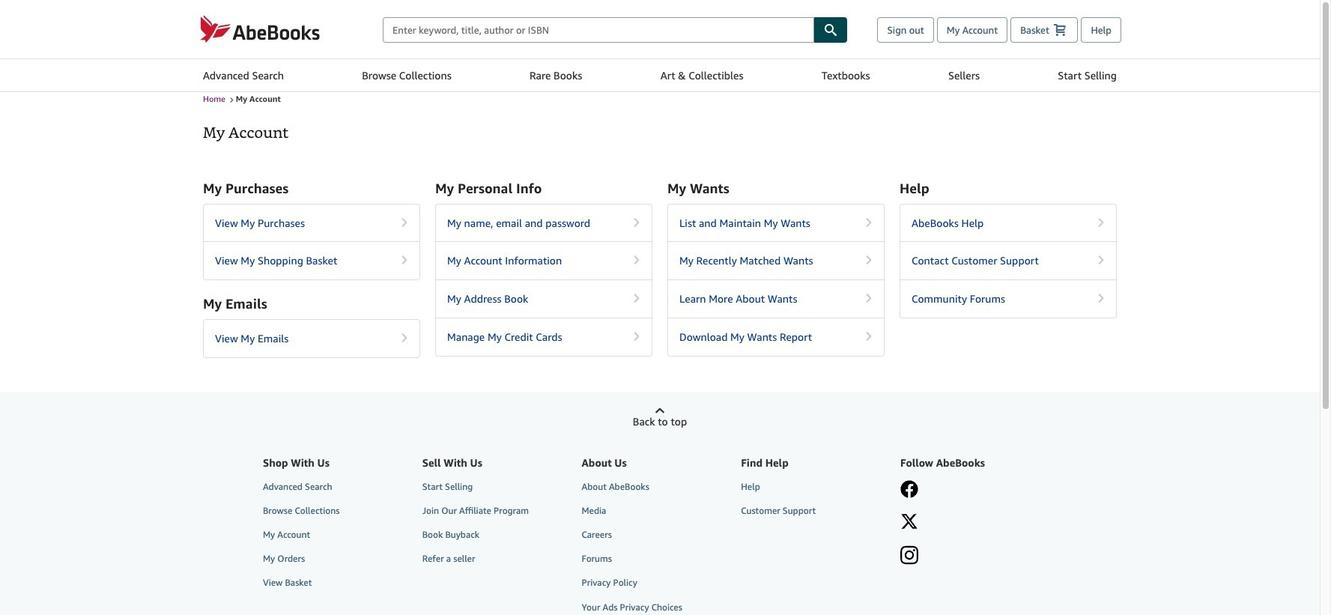 Task type: vqa. For each thing, say whether or not it's contained in the screenshot.
Language within the [Bloomington] : Published for the American-Scandinavian Foundation by Indiana University Research Center for the Language Sciences, 1973
no



Task type: locate. For each thing, give the bounding box(es) containing it.
None search field
[[383, 13, 878, 46]]

None field
[[383, 17, 815, 43]]

Enter keyword, title, author or ISBN search field
[[383, 17, 815, 43]]



Task type: describe. For each thing, give the bounding box(es) containing it.
x image
[[901, 513, 919, 531]]

instagram image
[[901, 545, 919, 565]]

facebook image
[[901, 480, 919, 498]]



